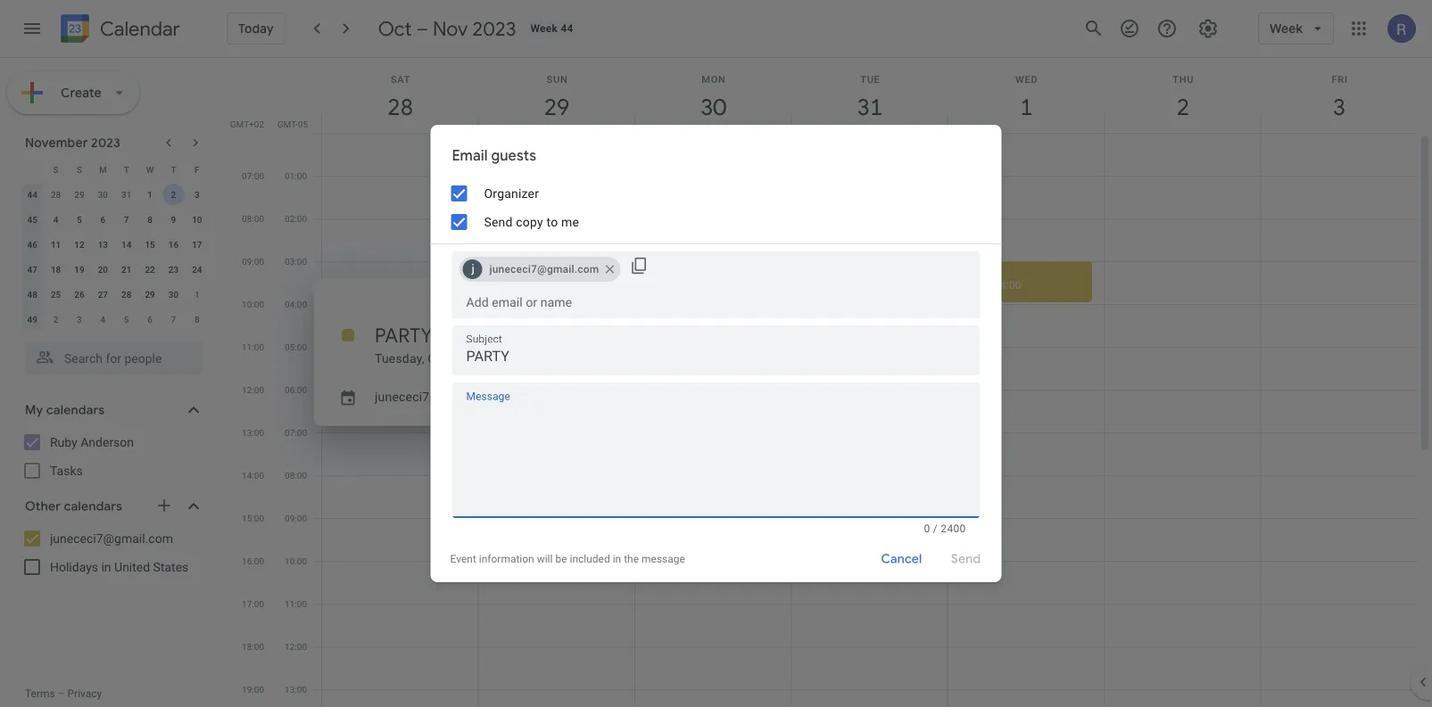 Task type: vqa. For each thing, say whether or not it's contained in the screenshot.


Task type: locate. For each thing, give the bounding box(es) containing it.
1 vertical spatial 1
[[195, 289, 200, 300]]

0 horizontal spatial s
[[53, 164, 59, 175]]

5
[[77, 214, 82, 225], [124, 314, 129, 325]]

7
[[124, 214, 129, 225], [171, 314, 176, 325]]

calendars up ruby at the left of the page
[[46, 403, 105, 419]]

1 horizontal spatial 30
[[168, 289, 179, 300]]

14 element
[[116, 234, 137, 255]]

0 vertical spatial 2
[[171, 189, 176, 200]]

0 horizontal spatial 29
[[74, 189, 84, 200]]

3
[[195, 189, 200, 200], [77, 314, 82, 325]]

28 right the "27" element
[[121, 289, 132, 300]]

12:00 right 18:00
[[285, 642, 307, 652]]

cancel button
[[873, 538, 930, 581]]

2023
[[473, 16, 516, 41], [91, 135, 121, 151]]

1 vertical spatial 07:00
[[285, 428, 307, 438]]

0 vertical spatial 12:00
[[242, 385, 264, 395]]

1 vertical spatial 8
[[195, 314, 200, 325]]

0 horizontal spatial in
[[101, 560, 111, 575]]

0 horizontal spatial 28
[[51, 189, 61, 200]]

row group
[[21, 182, 209, 332]]

main drawer image
[[21, 18, 43, 39]]

row containing 03:00 – 04:00
[[314, 133, 1418, 708]]

1 vertical spatial 3
[[77, 314, 82, 325]]

05:00 for 05:00 – 06:00
[[798, 365, 825, 377]]

holidays
[[50, 560, 98, 575]]

1 vertical spatial 10:00
[[285, 556, 307, 567]]

15 element
[[139, 234, 161, 255]]

m
[[99, 164, 107, 175]]

calendar heading
[[96, 17, 180, 42]]

1 vertical spatial 7
[[171, 314, 176, 325]]

29 right 28 element
[[145, 289, 155, 300]]

0 horizontal spatial 10:00
[[242, 299, 264, 310]]

0 horizontal spatial 30
[[98, 189, 108, 200]]

14
[[121, 239, 132, 250]]

privacy link
[[67, 688, 102, 701]]

09:00 right 15:00 at bottom
[[285, 513, 307, 524]]

1 horizontal spatial junececi7@gmail.com
[[375, 390, 501, 405]]

junececi7@gmail.com up holidays in united states
[[50, 531, 173, 546]]

s
[[53, 164, 59, 175], [77, 164, 82, 175]]

party
[[375, 324, 433, 349]]

12:00
[[242, 385, 264, 395], [285, 642, 307, 652]]

10:00 right 16:00
[[285, 556, 307, 567]]

email guests dialog
[[431, 125, 1002, 583]]

1 vertical spatial 44
[[27, 189, 37, 200]]

6 down october 30 element
[[100, 214, 105, 225]]

0 vertical spatial 30
[[98, 189, 108, 200]]

other calendars button
[[4, 493, 221, 521]]

0 horizontal spatial junececi7@gmail.com
[[50, 531, 173, 546]]

1 vertical spatial 13:00
[[285, 685, 307, 695]]

24
[[192, 264, 202, 275]]

27
[[98, 289, 108, 300]]

0 vertical spatial 31
[[121, 189, 132, 200]]

1 vertical spatial 2023
[[91, 135, 121, 151]]

0 vertical spatial 1
[[147, 189, 153, 200]]

3 left december 4 element
[[77, 314, 82, 325]]

44 inside november 2023 grid
[[27, 189, 37, 200]]

2 cell
[[162, 182, 185, 207]]

1 horizontal spatial t
[[171, 164, 176, 175]]

0 horizontal spatial 7
[[124, 214, 129, 225]]

23
[[168, 264, 179, 275]]

grid containing 03:00 – 04:00
[[228, 58, 1432, 708]]

0 vertical spatial 3
[[195, 189, 200, 200]]

1 horizontal spatial 7
[[171, 314, 176, 325]]

3 right 2 cell
[[195, 189, 200, 200]]

06:00
[[558, 352, 590, 366], [838, 365, 865, 377], [285, 385, 307, 395]]

2 inside cell
[[171, 189, 176, 200]]

29 right october 28 element
[[74, 189, 84, 200]]

0 horizontal spatial t
[[124, 164, 129, 175]]

1 vertical spatial 5
[[124, 314, 129, 325]]

–
[[416, 16, 428, 41], [985, 279, 992, 291], [546, 352, 554, 366], [828, 365, 835, 377], [58, 688, 65, 701]]

0 vertical spatial 29
[[74, 189, 84, 200]]

s left m
[[77, 164, 82, 175]]

in left the the
[[613, 553, 621, 566]]

4 cell from the left
[[1105, 133, 1262, 708]]

5 right december 4 element
[[124, 314, 129, 325]]

18 element
[[45, 259, 67, 280]]

other calendars list
[[4, 525, 221, 582]]

0 horizontal spatial 11:00
[[242, 342, 264, 353]]

in
[[613, 553, 621, 566], [101, 560, 111, 575]]

None search field
[[0, 336, 221, 375]]

privacy
[[67, 688, 102, 701]]

row group containing 44
[[21, 182, 209, 332]]

1 horizontal spatial 03:00
[[955, 279, 982, 291]]

04:00 inside button
[[994, 279, 1022, 291]]

22 element
[[139, 259, 161, 280]]

13:00 up '14:00'
[[242, 428, 264, 438]]

cell
[[322, 133, 479, 708], [479, 133, 635, 708], [635, 133, 792, 708], [1105, 133, 1262, 708], [1262, 133, 1418, 708]]

07:00
[[242, 170, 264, 181], [285, 428, 307, 438]]

0 vertical spatial 8
[[147, 214, 153, 225]]

0 horizontal spatial 13:00
[[242, 428, 264, 438]]

05:00
[[285, 342, 307, 353], [511, 352, 543, 366], [798, 365, 825, 377]]

0 horizontal spatial 3
[[77, 314, 82, 325]]

1 horizontal spatial 08:00
[[285, 470, 307, 481]]

today button
[[227, 12, 285, 45]]

t right w
[[171, 164, 176, 175]]

8 right december 7 element
[[195, 314, 200, 325]]

1 vertical spatial 04:00
[[285, 299, 307, 310]]

09:00 right 24 element at the left of the page
[[242, 256, 264, 267]]

2 up "9"
[[171, 189, 176, 200]]

1 vertical spatial 29
[[145, 289, 155, 300]]

08:00
[[242, 213, 264, 224], [285, 470, 307, 481]]

0 vertical spatial 10:00
[[242, 299, 264, 310]]

1 horizontal spatial 09:00
[[285, 513, 307, 524]]

0 horizontal spatial 2
[[53, 314, 58, 325]]

calendars inside other calendars 'dropdown button'
[[64, 499, 122, 515]]

0 vertical spatial 13:00
[[242, 428, 264, 438]]

1 s from the left
[[53, 164, 59, 175]]

junececi7@gmail.com inside "other calendars" list
[[50, 531, 173, 546]]

1 horizontal spatial 12:00
[[285, 642, 307, 652]]

1 vertical spatial 11:00
[[285, 599, 307, 610]]

december 7 element
[[163, 309, 184, 330]]

calendar element
[[57, 11, 180, 50]]

0 horizontal spatial 31
[[121, 189, 132, 200]]

october 29 element
[[69, 184, 90, 205]]

junececi7@gmail.com
[[375, 390, 501, 405], [50, 531, 173, 546]]

2 horizontal spatial 05:00
[[798, 365, 825, 377]]

row group inside november 2023 grid
[[21, 182, 209, 332]]

28
[[51, 189, 61, 200], [121, 289, 132, 300]]

11:00
[[242, 342, 264, 353], [285, 599, 307, 610]]

0 horizontal spatial 5
[[77, 214, 82, 225]]

1 vertical spatial 12:00
[[285, 642, 307, 652]]

29 inside october 29 element
[[74, 189, 84, 200]]

december 6 element
[[139, 309, 161, 330]]

december 3 element
[[69, 309, 90, 330]]

information
[[479, 553, 534, 566]]

my calendars button
[[4, 396, 221, 425]]

today
[[238, 21, 274, 37]]

october 28 element
[[45, 184, 67, 205]]

2 left december 3 "element"
[[53, 314, 58, 325]]

selected people list box
[[452, 252, 625, 286]]

1 horizontal spatial 06:00
[[558, 352, 590, 366]]

14:00
[[242, 470, 264, 481]]

my
[[25, 403, 43, 419]]

6 right december 5 element on the top of the page
[[147, 314, 153, 325]]

44 right week at left top
[[561, 22, 574, 35]]

0
[[924, 523, 930, 536]]

08:00 left '02:00'
[[242, 213, 264, 224]]

0 vertical spatial 28
[[51, 189, 61, 200]]

04:00
[[994, 279, 1022, 291], [285, 299, 307, 310]]

– inside cell
[[828, 365, 835, 377]]

1 horizontal spatial 4
[[100, 314, 105, 325]]

0 horizontal spatial 04:00
[[285, 299, 307, 310]]

29
[[74, 189, 84, 200], [145, 289, 155, 300]]

calendars for my calendars
[[46, 403, 105, 419]]

1 horizontal spatial 3
[[195, 189, 200, 200]]

20 element
[[92, 259, 114, 280]]

december 1 element
[[186, 284, 208, 305]]

– for oct – nov 2023
[[416, 16, 428, 41]]

1 horizontal spatial 29
[[145, 289, 155, 300]]

0 horizontal spatial 12:00
[[242, 385, 264, 395]]

24 element
[[186, 259, 208, 280]]

06:00 inside party tuesday, october 31 ⋅ 05:00 – 06:00
[[558, 352, 590, 366]]

2 s from the left
[[77, 164, 82, 175]]

0 horizontal spatial 44
[[27, 189, 37, 200]]

1 vertical spatial junececi7@gmail.com
[[50, 531, 173, 546]]

t left w
[[124, 164, 129, 175]]

1 horizontal spatial s
[[77, 164, 82, 175]]

week 44
[[531, 22, 574, 35]]

13:00 right 19:00
[[285, 685, 307, 695]]

0 vertical spatial calendars
[[46, 403, 105, 419]]

0 horizontal spatial 07:00
[[242, 170, 264, 181]]

17:00
[[242, 599, 264, 610]]

0 vertical spatial 03:00
[[285, 256, 307, 267]]

– for 05:00 – 06:00
[[828, 365, 835, 377]]

1 horizontal spatial 31
[[476, 352, 491, 366]]

grid
[[228, 58, 1432, 708]]

1 horizontal spatial 8
[[195, 314, 200, 325]]

4 right 45
[[53, 214, 58, 225]]

15:00
[[242, 513, 264, 524]]

03:00 – 04:00 button
[[948, 262, 1093, 303]]

1 horizontal spatial 6
[[147, 314, 153, 325]]

16 element
[[163, 234, 184, 255]]

1 horizontal spatial 07:00
[[285, 428, 307, 438]]

party heading
[[375, 324, 433, 349]]

october 30 element
[[92, 184, 114, 205]]

guests
[[491, 147, 537, 165]]

november 2023 grid
[[17, 157, 209, 332]]

gmt+02
[[230, 119, 264, 129]]

0 horizontal spatial 05:00
[[285, 342, 307, 353]]

23 element
[[163, 259, 184, 280]]

1 horizontal spatial 5
[[124, 314, 129, 325]]

05:00 inside button
[[798, 365, 825, 377]]

0 vertical spatial 44
[[561, 22, 574, 35]]

s up october 28 element
[[53, 164, 59, 175]]

0 horizontal spatial 08:00
[[242, 213, 264, 224]]

column header
[[321, 58, 479, 133], [478, 58, 635, 133], [634, 58, 792, 133], [791, 58, 948, 133], [948, 58, 1105, 133], [1104, 58, 1262, 133], [1261, 58, 1418, 133], [21, 157, 44, 182]]

2023 up m
[[91, 135, 121, 151]]

row
[[314, 133, 1418, 708], [21, 157, 209, 182], [21, 182, 209, 207], [21, 207, 209, 232], [21, 232, 209, 257], [21, 257, 209, 282], [21, 282, 209, 307], [21, 307, 209, 332]]

0 vertical spatial 07:00
[[242, 170, 264, 181]]

5 down october 29 element
[[77, 214, 82, 225]]

0 horizontal spatial 03:00
[[285, 256, 307, 267]]

8 left "9"
[[147, 214, 153, 225]]

in left united
[[101, 560, 111, 575]]

calendars for other calendars
[[64, 499, 122, 515]]

1 horizontal spatial 1
[[195, 289, 200, 300]]

31 left ⋅
[[476, 352, 491, 366]]

10:00 right december 1 element
[[242, 299, 264, 310]]

08:00 right '14:00'
[[285, 470, 307, 481]]

– inside cell
[[985, 279, 992, 291]]

4 right december 3 "element"
[[100, 314, 105, 325]]

19 element
[[69, 259, 90, 280]]

1 vertical spatial 2
[[53, 314, 58, 325]]

1 horizontal spatial 28
[[121, 289, 132, 300]]

30
[[98, 189, 108, 200], [168, 289, 179, 300]]

03:00 inside button
[[955, 279, 982, 291]]

47
[[27, 264, 37, 275]]

1 vertical spatial 30
[[168, 289, 179, 300]]

8
[[147, 214, 153, 225], [195, 314, 200, 325]]

10:00
[[242, 299, 264, 310], [285, 556, 307, 567]]

1 vertical spatial 28
[[121, 289, 132, 300]]

0 horizontal spatial 4
[[53, 214, 58, 225]]

calendars
[[46, 403, 105, 419], [64, 499, 122, 515]]

6
[[100, 214, 105, 225], [147, 314, 153, 325]]

party tuesday, october 31 ⋅ 05:00 – 06:00
[[375, 324, 590, 366]]

05:00 inside party tuesday, october 31 ⋅ 05:00 – 06:00
[[511, 352, 543, 366]]

28 element
[[116, 284, 137, 305]]

0 vertical spatial 11:00
[[242, 342, 264, 353]]

12:00 up '14:00'
[[242, 385, 264, 395]]

28 left october 29 element
[[51, 189, 61, 200]]

december 8 element
[[186, 309, 208, 330]]

1 horizontal spatial in
[[613, 553, 621, 566]]

december 2 element
[[45, 309, 67, 330]]

03:00 for 03:00
[[285, 256, 307, 267]]

ruby anderson
[[50, 435, 134, 450]]

1
[[147, 189, 153, 200], [195, 289, 200, 300]]

17
[[192, 239, 202, 250]]

26
[[74, 289, 84, 300]]

junececi7@gmail.com, selected option
[[459, 255, 621, 284]]

calendars down tasks
[[64, 499, 122, 515]]

0 vertical spatial 4
[[53, 214, 58, 225]]

1 vertical spatial 31
[[476, 352, 491, 366]]

29 for october 29 element
[[74, 189, 84, 200]]

will
[[537, 553, 553, 566]]

2023 right nov
[[473, 16, 516, 41]]

16
[[168, 239, 179, 250]]

0 vertical spatial 5
[[77, 214, 82, 225]]

01:00
[[285, 170, 307, 181]]

12 element
[[69, 234, 90, 255]]

30 for october 30 element
[[98, 189, 108, 200]]

in inside the "email guests" dialog
[[613, 553, 621, 566]]

calendars inside 'my calendars' dropdown button
[[46, 403, 105, 419]]

1 horizontal spatial 11:00
[[285, 599, 307, 610]]

31 right october 30 element
[[121, 189, 132, 200]]

terms link
[[25, 688, 55, 701]]

7 right december 6 element
[[171, 314, 176, 325]]

30 right october 29 element
[[98, 189, 108, 200]]

None text field
[[466, 344, 966, 369], [452, 403, 980, 511], [466, 344, 966, 369], [452, 403, 980, 511]]

44 left october 28 element
[[27, 189, 37, 200]]

1 vertical spatial 03:00
[[955, 279, 982, 291]]

junececi7@gmail.com down 'october'
[[375, 390, 501, 405]]

7 up 14 element
[[124, 214, 129, 225]]

29 element
[[139, 284, 161, 305]]

22
[[145, 264, 155, 275]]

1 left 2 cell
[[147, 189, 153, 200]]

1 horizontal spatial 05:00
[[511, 352, 543, 366]]

30 right the 29 element
[[168, 289, 179, 300]]

1 right 30 element at the left top of page
[[195, 289, 200, 300]]



Task type: describe. For each thing, give the bounding box(es) containing it.
19
[[74, 264, 84, 275]]

row inside grid
[[314, 133, 1418, 708]]

ruby
[[50, 435, 77, 450]]

1 horizontal spatial 44
[[561, 22, 574, 35]]

october
[[428, 352, 473, 366]]

11
[[51, 239, 61, 250]]

03:00 – 04:00
[[955, 279, 1022, 291]]

2400
[[941, 523, 966, 536]]

tuesday,
[[375, 352, 425, 366]]

46
[[27, 239, 37, 250]]

9
[[171, 214, 176, 225]]

11 element
[[45, 234, 67, 255]]

29 for the 29 element
[[145, 289, 155, 300]]

december 4 element
[[92, 309, 114, 330]]

3 inside december 3 "element"
[[77, 314, 82, 325]]

3 cell from the left
[[635, 133, 792, 708]]

united
[[114, 560, 150, 575]]

gmt-
[[277, 119, 298, 129]]

the
[[624, 553, 639, 566]]

06:00 inside button
[[838, 365, 865, 377]]

terms – privacy
[[25, 688, 102, 701]]

48
[[27, 289, 37, 300]]

to
[[547, 215, 558, 229]]

26 element
[[69, 284, 90, 305]]

30 element
[[163, 284, 184, 305]]

25
[[51, 289, 61, 300]]

row containing 47
[[21, 257, 209, 282]]

– for 03:00 – 04:00
[[985, 279, 992, 291]]

0 horizontal spatial 2023
[[91, 135, 121, 151]]

in inside "other calendars" list
[[101, 560, 111, 575]]

1 vertical spatial 4
[[100, 314, 105, 325]]

02:00
[[285, 213, 307, 224]]

0 horizontal spatial 09:00
[[242, 256, 264, 267]]

message
[[642, 553, 685, 566]]

– inside party tuesday, october 31 ⋅ 05:00 – 06:00
[[546, 352, 554, 366]]

1 t from the left
[[124, 164, 129, 175]]

10 element
[[186, 209, 208, 230]]

row containing 45
[[21, 207, 209, 232]]

copy
[[516, 215, 543, 229]]

20
[[98, 264, 108, 275]]

25 element
[[45, 284, 67, 305]]

05:00 for 05:00
[[285, 342, 307, 353]]

december 5 element
[[116, 309, 137, 330]]

november 2023
[[25, 135, 121, 151]]

row containing 49
[[21, 307, 209, 332]]

0 horizontal spatial 06:00
[[285, 385, 307, 395]]

send copy to me
[[484, 215, 579, 229]]

states
[[153, 560, 189, 575]]

calendar
[[100, 17, 180, 42]]

18:00
[[242, 642, 264, 652]]

12
[[74, 239, 84, 250]]

16:00
[[242, 556, 264, 567]]

w
[[146, 164, 154, 175]]

10
[[192, 214, 202, 225]]

october 31 element
[[116, 184, 137, 205]]

Add email or name text field
[[466, 286, 966, 319]]

my calendars list
[[4, 428, 221, 486]]

0 vertical spatial 6
[[100, 214, 105, 225]]

cancel
[[881, 552, 922, 568]]

holidays in united states
[[50, 560, 189, 575]]

0 vertical spatial 7
[[124, 214, 129, 225]]

event information will be included in the message
[[450, 553, 685, 566]]

5 cell from the left
[[1262, 133, 1418, 708]]

email guests
[[452, 147, 537, 165]]

49
[[27, 314, 37, 325]]

⋅
[[498, 352, 504, 366]]

1 vertical spatial 6
[[147, 314, 153, 325]]

1 horizontal spatial 13:00
[[285, 685, 307, 695]]

03:00 for 03:00 – 04:00
[[955, 279, 982, 291]]

week
[[531, 22, 558, 35]]

1 cell from the left
[[322, 133, 479, 708]]

other calendars
[[25, 499, 122, 515]]

05:00 – 06:00
[[798, 365, 865, 377]]

1 horizontal spatial 2023
[[473, 16, 516, 41]]

/
[[933, 523, 938, 536]]

03:00 – 04:00 cell
[[948, 133, 1105, 708]]

gmt-05
[[277, 119, 308, 129]]

email
[[452, 147, 488, 165]]

row containing s
[[21, 157, 209, 182]]

21
[[121, 264, 132, 275]]

27 element
[[92, 284, 114, 305]]

1 vertical spatial 09:00
[[285, 513, 307, 524]]

row containing 48
[[21, 282, 209, 307]]

2 cell from the left
[[479, 133, 635, 708]]

05:00 – 06:00 button
[[791, 347, 936, 388]]

oct – nov 2023
[[378, 16, 516, 41]]

send
[[484, 215, 513, 229]]

28 for october 28 element
[[51, 189, 61, 200]]

18
[[51, 264, 61, 275]]

included
[[570, 553, 610, 566]]

me
[[561, 215, 579, 229]]

15
[[145, 239, 155, 250]]

30 for 30 element at the left top of page
[[168, 289, 179, 300]]

– for terms – privacy
[[58, 688, 65, 701]]

7 inside december 7 element
[[171, 314, 176, 325]]

05
[[298, 119, 308, 129]]

row containing 44
[[21, 182, 209, 207]]

17 element
[[186, 234, 208, 255]]

row containing 46
[[21, 232, 209, 257]]

13
[[98, 239, 108, 250]]

f
[[195, 164, 200, 175]]

column header inside november 2023 grid
[[21, 157, 44, 182]]

13 element
[[92, 234, 114, 255]]

1 horizontal spatial 10:00
[[285, 556, 307, 567]]

0 vertical spatial junececi7@gmail.com
[[375, 390, 501, 405]]

0 horizontal spatial 8
[[147, 214, 153, 225]]

31 inside row group
[[121, 189, 132, 200]]

2 t from the left
[[171, 164, 176, 175]]

19:00
[[242, 685, 264, 695]]

31 inside party tuesday, october 31 ⋅ 05:00 – 06:00
[[476, 352, 491, 366]]

organizer
[[484, 186, 539, 201]]

1 vertical spatial 08:00
[[285, 470, 307, 481]]

0 vertical spatial 08:00
[[242, 213, 264, 224]]

nov
[[433, 16, 468, 41]]

45
[[27, 214, 37, 225]]

tasks
[[50, 464, 83, 478]]

28 for 28 element
[[121, 289, 132, 300]]

event
[[450, 553, 476, 566]]

be
[[556, 553, 567, 566]]

my calendars
[[25, 403, 105, 419]]

terms
[[25, 688, 55, 701]]

0 / 2400
[[924, 523, 966, 536]]

other
[[25, 499, 61, 515]]

november
[[25, 135, 88, 151]]

05:00 – 06:00 cell
[[791, 133, 948, 708]]

anderson
[[81, 435, 134, 450]]

oct
[[378, 16, 412, 41]]

21 element
[[116, 259, 137, 280]]



